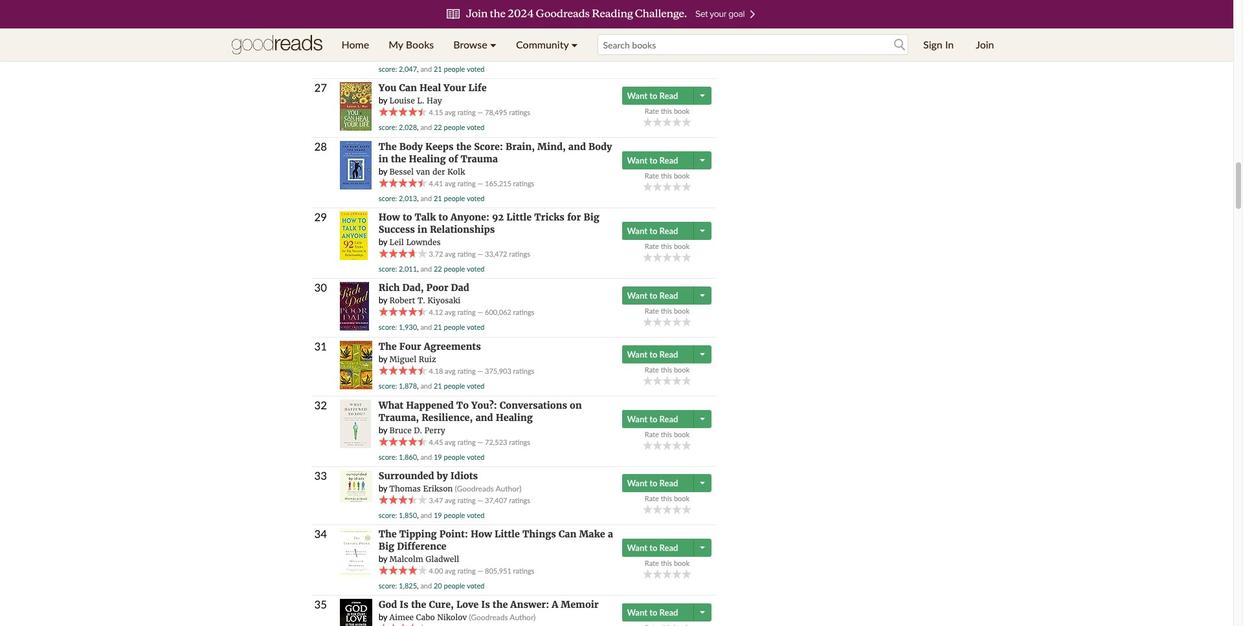 Task type: vqa. For each thing, say whether or not it's contained in the screenshot.


Task type: describe. For each thing, give the bounding box(es) containing it.
brain,
[[506, 141, 535, 153]]

4.45
[[429, 438, 443, 447]]

rating for 34
[[458, 567, 476, 576]]

want to read button for 33
[[622, 475, 695, 493]]

any
[[511, 12, 530, 23]]

relationships
[[430, 224, 495, 236]]

3.47 avg rating — 37,407 ratings
[[427, 497, 530, 505]]

on
[[570, 400, 582, 412]]

love
[[457, 600, 479, 611]]

menu containing home
[[332, 28, 588, 61]]

this for 34
[[661, 559, 672, 568]]

(goodreads inside surrounded by idiots by thomas erikson (goodreads author)
[[455, 484, 494, 494]]

19 for 32
[[434, 453, 442, 462]]

people for 32
[[444, 453, 465, 462]]

19 for 33
[[434, 512, 442, 520]]

2 body from the left
[[589, 141, 612, 153]]

want for 30
[[627, 290, 648, 301]]

memoir
[[561, 600, 599, 611]]

kiyosaki
[[428, 296, 461, 306]]

want to read button for 28
[[622, 151, 695, 169]]

situation
[[379, 24, 422, 36]]

avg for 30
[[445, 308, 456, 317]]

21 people voted link for 31
[[434, 382, 485, 390]]

1 21 from the top
[[434, 65, 442, 73]]

little inside how to talk to anyone: 92 little tricks for big success in relationships by leil lowndes
[[507, 212, 532, 223]]

want to read for 34
[[627, 543, 678, 553]]

rate this book for 33
[[645, 495, 690, 503]]

healing inside what happened to you?: conversations on trauma, resilience, and healing by bruce d. perry
[[496, 413, 533, 424]]

the tipping point: how little things can make a big difference heading
[[379, 529, 613, 553]]

to for 29
[[650, 226, 658, 236]]

by inside what happened to you?: conversations on trauma, resilience, and healing by bruce d. perry
[[379, 425, 388, 436]]

1 people from the top
[[444, 65, 465, 73]]

1 — from the top
[[478, 50, 483, 58]]

rating for 32
[[458, 438, 476, 447]]

happened
[[406, 400, 454, 412]]

1 rating from the top
[[458, 50, 476, 58]]

what happened to you?: conversations on trauma, resilience, and healing by bruce d. perry
[[379, 400, 582, 436]]

avg for 27
[[445, 108, 456, 117]]

the up the cabo
[[411, 600, 426, 611]]

1 read from the top
[[660, 19, 678, 30]]

read for 33
[[660, 479, 678, 489]]

never get angry again: the foolproof way to stay calm and in control in any conversation or situation link
[[379, 0, 607, 36]]

1 is from the left
[[400, 600, 409, 611]]

want to read button for 31
[[622, 345, 695, 364]]

4.12
[[429, 308, 443, 317]]

how to talk to anyone: 92 little tricks for big success in relationships by leil lowndes
[[379, 212, 600, 247]]

god is the cure, love is the answer: a memoir heading
[[379, 600, 599, 611]]

score: 2,013 , and 21 people voted
[[379, 194, 485, 203]]

how inside the tipping point: how little things can make a big difference by malcolm gladwell
[[471, 529, 492, 541]]

anyone:
[[451, 212, 490, 223]]

malcolm
[[390, 555, 423, 565]]

3.47
[[429, 497, 443, 505]]

book for 28
[[674, 171, 690, 180]]

score: 1,850 , and 19 people voted
[[379, 512, 485, 520]]

ratings for 27
[[509, 108, 530, 117]]

by inside the body keeps the score: brain, mind, and body in the healing of trauma by bessel van der kolk
[[379, 166, 388, 177]]

want to read button for 27
[[622, 86, 695, 105]]

1 voted from the top
[[467, 65, 485, 73]]

tipping
[[399, 529, 437, 541]]

voted for 30
[[467, 323, 485, 332]]

read for 29
[[660, 226, 678, 236]]

ratings for 30
[[513, 308, 534, 317]]

little inside the tipping point: how little things can make a big difference by malcolm gladwell
[[495, 529, 520, 541]]

to for 28
[[650, 155, 658, 165]]

by inside god is the cure, love is the answer: a memoir by aimee cabo nikolov (goodreads author)
[[379, 613, 388, 623]]

conversations
[[500, 400, 567, 412]]

score: for 33
[[379, 512, 397, 520]]

dad,
[[402, 282, 424, 294]]

score: for 28
[[379, 194, 397, 203]]

avg for 33
[[445, 497, 456, 505]]

browse
[[453, 38, 487, 51]]

by inside the tipping point: how little things can make a big difference by malcolm gladwell
[[379, 554, 388, 565]]

score: 1,930 link
[[379, 323, 417, 332]]

browse ▾ button
[[444, 28, 506, 61]]

ratings right 1,410
[[505, 50, 526, 58]]

, for 34
[[417, 582, 419, 591]]

bruce
[[390, 426, 412, 436]]

want for 29
[[627, 226, 648, 236]]

in
[[945, 38, 954, 51]]

1 , from the top
[[417, 65, 419, 73]]

score: for 32
[[379, 453, 397, 462]]

28
[[314, 140, 327, 153]]

avg for 32
[[445, 438, 456, 447]]

avg for 29
[[445, 250, 456, 258]]

browse ▾
[[453, 38, 497, 51]]

the four agreements image
[[340, 341, 372, 390]]

book for 30
[[674, 307, 690, 315]]

1 21 people voted link from the top
[[434, 65, 485, 73]]

the left answer:
[[493, 600, 508, 611]]

1 rate this book from the top
[[645, 36, 690, 44]]

what happened to you?: conversations on trauma, resilience, and healing link
[[379, 400, 582, 424]]

the up of
[[456, 141, 472, 153]]

in inside the body keeps the score: brain, mind, and body in the healing of trauma by bessel van der kolk
[[379, 153, 388, 165]]

sign
[[923, 38, 943, 51]]

rate for 32
[[645, 430, 659, 439]]

ratings for 28
[[513, 179, 534, 188]]

poor
[[426, 282, 448, 294]]

score: 1,825 link
[[379, 582, 417, 591]]

you
[[379, 82, 396, 94]]

20
[[434, 582, 442, 591]]

want to read for 30
[[627, 290, 678, 301]]

1,878
[[399, 382, 417, 390]]

score: 2,047 , and 21 people voted
[[379, 65, 485, 73]]

805,951
[[485, 567, 511, 576]]

want to read button for 35
[[622, 604, 695, 622]]

and for to
[[421, 453, 432, 462]]

and for angry
[[421, 65, 432, 73]]

in inside how to talk to anyone: 92 little tricks for big success in relationships by leil lowndes
[[418, 224, 427, 236]]

rate this book for 32
[[645, 430, 690, 439]]

rate this book for 30
[[645, 307, 690, 315]]

want to read for 31
[[627, 349, 678, 360]]

score: for 27
[[379, 123, 397, 131]]

score: 2,028 link
[[379, 123, 417, 131]]

never
[[379, 0, 406, 11]]

how to talk to anyone: 92 little tricks for big success in relationships link
[[379, 212, 600, 236]]

perry
[[424, 426, 445, 436]]

this for 28
[[661, 171, 672, 180]]

the tipping point: how litt... image
[[340, 529, 372, 578]]

1,825
[[399, 582, 417, 591]]

people for 29
[[444, 265, 465, 273]]

rate for 30
[[645, 307, 659, 315]]

— for 31
[[478, 367, 483, 376]]

Search books text field
[[597, 34, 909, 55]]

god is the cure, love is th... image
[[340, 600, 372, 627]]

rich dad, poor dad image
[[340, 282, 369, 331]]

1 rate from the top
[[645, 36, 659, 44]]

score: 1,860 link
[[379, 453, 417, 462]]

1 want from the top
[[627, 19, 648, 30]]

hay
[[427, 96, 442, 106]]

kolk
[[447, 167, 465, 177]]

never get angry again: the foolproof way to stay calm and in control in any conversation or situation by david j. lieberman (goodreads author)
[[379, 0, 607, 47]]

, for 33
[[417, 512, 419, 520]]

in left any
[[499, 12, 509, 23]]

the for 31
[[379, 341, 397, 353]]

by inside you can heal your life by louise l. hay
[[379, 95, 388, 106]]

to for 33
[[650, 479, 658, 489]]

my books
[[389, 38, 434, 51]]

600,062
[[485, 308, 511, 317]]

d.
[[414, 426, 422, 436]]

165,215
[[485, 179, 511, 188]]

book for 33
[[674, 495, 690, 503]]

the inside never get angry again: the foolproof way to stay calm and in control in any conversation or situation by david j. lieberman (goodreads author)
[[492, 0, 510, 11]]

community ▾
[[516, 38, 578, 51]]

21 for 28
[[434, 194, 442, 203]]

by left thomas at the left bottom of page
[[379, 484, 388, 494]]

a
[[608, 529, 613, 541]]

, for 29
[[417, 265, 419, 273]]

score: 2,047 link
[[379, 65, 417, 73]]

want for 33
[[627, 479, 648, 489]]

1 body from the left
[[399, 141, 423, 153]]

or
[[597, 12, 607, 23]]

19 people voted link for 32
[[434, 453, 485, 462]]

surrounded by idiots by thomas erikson (goodreads author)
[[379, 471, 522, 494]]

the four agreements link
[[379, 341, 481, 353]]

33,472
[[485, 250, 507, 258]]

voted for 31
[[467, 382, 485, 390]]

god is the cure, love is the answer: a memoir by aimee cabo nikolov (goodreads author)
[[379, 600, 599, 623]]

home link
[[332, 28, 379, 61]]

4.41 avg rating — 165,215 ratings
[[427, 179, 534, 188]]

ratings for 31
[[513, 367, 534, 376]]

people for 28
[[444, 194, 465, 203]]

this for 31
[[661, 366, 672, 374]]

book for 31
[[674, 366, 690, 374]]

, for 28
[[417, 194, 419, 203]]

miguel ruiz link
[[390, 355, 436, 365]]

1 want to read button from the top
[[622, 16, 695, 34]]

for
[[567, 212, 581, 223]]

what happened to you?: conversations on trauma, resilience, and healing heading
[[379, 400, 582, 424]]

surrounded by idiots link
[[379, 471, 478, 482]]

make
[[579, 529, 605, 541]]

join goodreads' 2024 reading challenge image
[[99, 0, 1135, 28]]

healing inside the body keeps the score: brain, mind, and body in the healing of trauma by bessel van der kolk
[[409, 153, 446, 165]]

robert
[[390, 296, 415, 306]]

book for 27
[[674, 107, 690, 115]]

rating for 33
[[458, 497, 476, 505]]

people for 30
[[444, 323, 465, 332]]

tricks
[[534, 212, 565, 223]]

4.15 avg rating — 78,495 ratings
[[427, 108, 530, 117]]

— for 30
[[478, 308, 483, 317]]

der
[[433, 167, 445, 177]]

the for 34
[[379, 529, 397, 541]]

33
[[314, 469, 327, 483]]

cure,
[[429, 600, 454, 611]]

control
[[461, 12, 496, 23]]

rating for 27
[[458, 108, 476, 117]]

2 is from the left
[[481, 600, 490, 611]]

people for 31
[[444, 382, 465, 390]]

voted for 29
[[467, 265, 485, 273]]

and for idiots
[[421, 512, 432, 520]]

read for 31
[[660, 349, 678, 360]]

21 for 30
[[434, 323, 442, 332]]

score: 1,825 , and 20 people voted
[[379, 582, 485, 591]]

20 people voted link
[[434, 582, 485, 591]]

rich dad, poor dad heading
[[379, 282, 469, 294]]

score: 2,011 , and 22 people voted
[[379, 265, 485, 273]]

heal
[[420, 82, 441, 94]]



Task type: locate. For each thing, give the bounding box(es) containing it.
people up agreements
[[444, 323, 465, 332]]

want to read button for 32
[[622, 410, 695, 428]]

6 want to read button from the top
[[622, 345, 695, 364]]

score: 1,930 , and 21 people voted
[[379, 323, 485, 332]]

read for 27
[[660, 90, 678, 101]]

little
[[507, 212, 532, 223], [495, 529, 520, 541]]

5 rating from the top
[[458, 308, 476, 317]]

3 score: from the top
[[379, 194, 397, 203]]

voted for 32
[[467, 453, 485, 462]]

to inside never get angry again: the foolproof way to stay calm and in control in any conversation or situation by david j. lieberman (goodreads author)
[[584, 0, 594, 11]]

rate for 31
[[645, 366, 659, 374]]

1 this from the top
[[661, 36, 672, 44]]

want to read button for 34
[[622, 539, 695, 557]]

score: for 34
[[379, 582, 397, 591]]

5 — from the top
[[478, 308, 483, 317]]

4 rate this book from the top
[[645, 242, 690, 250]]

point:
[[440, 529, 468, 541]]

rating down agreements
[[458, 367, 476, 376]]

rating down idiots
[[458, 497, 476, 505]]

6 score: from the top
[[379, 382, 397, 390]]

, for 32
[[417, 453, 419, 462]]

voted for 33
[[467, 512, 485, 520]]

the down score: 1,850 "link"
[[379, 529, 397, 541]]

rating down kolk
[[458, 179, 476, 188]]

ratings
[[505, 50, 526, 58], [509, 108, 530, 117], [513, 179, 534, 188], [509, 250, 530, 258], [513, 308, 534, 317], [513, 367, 534, 376], [509, 438, 530, 447], [509, 497, 530, 505], [513, 567, 534, 576]]

3 people from the top
[[444, 194, 465, 203]]

10 read from the top
[[660, 608, 678, 618]]

8 voted from the top
[[467, 512, 485, 520]]

want to read button for 30
[[622, 287, 695, 305]]

people up idiots
[[444, 453, 465, 462]]

0 horizontal spatial is
[[400, 600, 409, 611]]

louise
[[390, 96, 415, 106]]

ratings for 32
[[509, 438, 530, 447]]

4.45 avg rating — 72,523 ratings
[[427, 438, 530, 447]]

louise l. hay link
[[390, 96, 442, 106]]

and
[[428, 12, 446, 23], [421, 65, 432, 73], [421, 123, 432, 131], [568, 141, 586, 153], [421, 194, 432, 203], [421, 265, 432, 273], [421, 323, 432, 332], [421, 382, 432, 390], [476, 413, 493, 424], [421, 453, 432, 462], [421, 512, 432, 520], [421, 582, 432, 591]]

score: 1,878 , and 21 people voted
[[379, 382, 485, 390]]

keeps
[[426, 141, 454, 153]]

mind,
[[538, 141, 566, 153]]

stay
[[379, 12, 399, 23]]

22 people voted link for 29
[[434, 265, 485, 273]]

4.00 avg rating — 805,951 ratings
[[427, 567, 534, 576]]

4.12 avg rating — 600,062 ratings
[[427, 308, 534, 317]]

author) inside never get angry again: the foolproof way to stay calm and in control in any conversation or situation by david j. lieberman (goodreads author)
[[506, 38, 532, 47]]

1 horizontal spatial healing
[[496, 413, 533, 424]]

21 down 3.83
[[434, 65, 442, 73]]

erikson
[[423, 484, 453, 494]]

2 19 people voted link from the top
[[434, 512, 485, 520]]

what
[[379, 400, 404, 412]]

1 horizontal spatial ▾
[[571, 38, 578, 51]]

8 book from the top
[[674, 495, 690, 503]]

by inside never get angry again: the foolproof way to stay calm and in control in any conversation or situation by david j. lieberman (goodreads author)
[[379, 37, 388, 47]]

2 19 from the top
[[434, 512, 442, 520]]

by left my
[[379, 37, 388, 47]]

avg right 4.45
[[445, 438, 456, 447]]

score: up the you
[[379, 65, 397, 73]]

resilience,
[[422, 413, 473, 424]]

4 21 from the top
[[434, 382, 442, 390]]

— left 375,903
[[478, 367, 483, 376]]

and for poor
[[421, 323, 432, 332]]

— left 72,523
[[478, 438, 483, 447]]

21 down 4.12
[[434, 323, 442, 332]]

want to read for 33
[[627, 479, 678, 489]]

2 avg from the top
[[445, 108, 456, 117]]

7 avg from the top
[[445, 438, 456, 447]]

voted down 4.12 avg rating — 600,062 ratings
[[467, 323, 485, 332]]

8 this from the top
[[661, 495, 672, 503]]

0 vertical spatial 22 people voted link
[[434, 123, 485, 131]]

5 want to read from the top
[[627, 290, 678, 301]]

author) down answer:
[[510, 613, 536, 623]]

— left 33,472
[[478, 250, 483, 258]]

talk
[[415, 212, 436, 223]]

8 read from the top
[[660, 479, 678, 489]]

the for 28
[[379, 141, 397, 153]]

rating up 20 people voted link
[[458, 567, 476, 576]]

calm
[[401, 12, 426, 23]]

lieberman
[[422, 38, 463, 47]]

robert t. kiyosaki link
[[390, 296, 461, 306]]

ratings right 78,495
[[509, 108, 530, 117]]

surrounded by idiots heading
[[379, 471, 478, 482]]

big
[[584, 212, 600, 223], [379, 541, 394, 553]]

voted for 34
[[467, 582, 485, 591]]

0 horizontal spatial can
[[399, 82, 417, 94]]

my
[[389, 38, 403, 51]]

want for 35
[[627, 608, 648, 618]]

(goodreads
[[465, 38, 504, 47], [455, 484, 494, 494], [469, 613, 508, 623]]

1 vertical spatial 19 people voted link
[[434, 512, 485, 520]]

ratings right 37,407
[[509, 497, 530, 505]]

surrounded by idiots image
[[340, 471, 372, 503]]

5 this from the top
[[661, 307, 672, 315]]

1 vertical spatial 22
[[434, 265, 442, 273]]

people right 20
[[444, 582, 465, 591]]

21
[[434, 65, 442, 73], [434, 194, 442, 203], [434, 323, 442, 332], [434, 382, 442, 390]]

1 vertical spatial little
[[495, 529, 520, 541]]

, for 30
[[417, 323, 419, 332]]

(goodreads inside never get angry again: the foolproof way to stay calm and in control in any conversation or situation by david j. lieberman (goodreads author)
[[465, 38, 504, 47]]

4 , from the top
[[417, 265, 419, 273]]

4 read from the top
[[660, 226, 678, 236]]

gladwell
[[426, 555, 459, 565]]

rate this book
[[645, 36, 690, 44], [645, 107, 690, 115], [645, 171, 690, 180], [645, 242, 690, 250], [645, 307, 690, 315], [645, 366, 690, 374], [645, 430, 690, 439], [645, 495, 690, 503], [645, 559, 690, 568]]

trauma
[[461, 153, 498, 165]]

can inside you can heal your life by louise l. hay
[[399, 82, 417, 94]]

ratings right the 600,062
[[513, 308, 534, 317]]

0 vertical spatial author)
[[506, 38, 532, 47]]

sign in
[[923, 38, 954, 51]]

author)
[[506, 38, 532, 47], [496, 484, 522, 494], [510, 613, 536, 623]]

thomas erikson link
[[390, 484, 453, 494]]

— left 1,410
[[478, 50, 483, 58]]

body down 2,028
[[399, 141, 423, 153]]

want to read for 29
[[627, 226, 678, 236]]

7 book from the top
[[674, 430, 690, 439]]

this for 32
[[661, 430, 672, 439]]

score: 1,860 , and 19 people voted
[[379, 453, 485, 462]]

0 horizontal spatial how
[[379, 212, 400, 223]]

and down 4.12
[[421, 323, 432, 332]]

▾ inside dropdown button
[[490, 38, 497, 51]]

you can heal your life link
[[379, 82, 487, 94]]

author) inside god is the cure, love is the answer: a memoir by aimee cabo nikolov (goodreads author)
[[510, 613, 536, 623]]

join
[[976, 38, 994, 51]]

3 read from the top
[[660, 155, 678, 165]]

voted down 3.47 avg rating — 37,407 ratings
[[467, 512, 485, 520]]

big right for
[[584, 212, 600, 223]]

little right the 92
[[507, 212, 532, 223]]

7 people from the top
[[444, 453, 465, 462]]

4 rate from the top
[[645, 242, 659, 250]]

read
[[660, 19, 678, 30], [660, 90, 678, 101], [660, 155, 678, 165], [660, 226, 678, 236], [660, 290, 678, 301], [660, 349, 678, 360], [660, 414, 678, 424], [660, 479, 678, 489], [660, 543, 678, 553], [660, 608, 678, 618]]

want for 34
[[627, 543, 648, 553]]

and down 3.83
[[421, 65, 432, 73]]

0 vertical spatial 19 people voted link
[[434, 453, 485, 462]]

and inside what happened to you?: conversations on trauma, resilience, and healing by bruce d. perry
[[476, 413, 493, 424]]

the body keeps the score: brain, mind, and body in the healing of trauma heading
[[379, 141, 612, 165]]

1 vertical spatial can
[[559, 529, 577, 541]]

2 book from the top
[[674, 107, 690, 115]]

avg down kolk
[[445, 179, 456, 188]]

2 want to read from the top
[[627, 90, 678, 101]]

3 , from the top
[[417, 194, 419, 203]]

in down angry
[[448, 12, 458, 23]]

8 want to read button from the top
[[622, 475, 695, 493]]

author) inside surrounded by idiots by thomas erikson (goodreads author)
[[496, 484, 522, 494]]

2 ▾ from the left
[[571, 38, 578, 51]]

idiots
[[451, 471, 478, 482]]

big inside the tipping point: how little things can make a big difference by malcolm gladwell
[[379, 541, 394, 553]]

score: up the 'what'
[[379, 382, 397, 390]]

to
[[584, 0, 594, 11], [650, 19, 658, 30], [650, 90, 658, 101], [650, 155, 658, 165], [403, 212, 412, 223], [439, 212, 448, 223], [650, 226, 658, 236], [650, 290, 658, 301], [650, 349, 658, 360], [650, 414, 658, 424], [650, 479, 658, 489], [650, 543, 658, 553], [650, 608, 658, 618]]

avg right 3.72
[[445, 250, 456, 258]]

avg right 4.18
[[445, 367, 456, 376]]

the inside the four agreements by miguel ruiz
[[379, 341, 397, 353]]

to for 34
[[650, 543, 658, 553]]

by inside the four agreements by miguel ruiz
[[379, 354, 388, 365]]

19 people voted link up idiots
[[434, 453, 485, 462]]

by left malcolm
[[379, 554, 388, 565]]

book for 29
[[674, 242, 690, 250]]

1 want to read from the top
[[627, 19, 678, 30]]

score: for 31
[[379, 382, 397, 390]]

1 22 from the top
[[434, 123, 442, 131]]

read for 28
[[660, 155, 678, 165]]

rating down dad
[[458, 308, 476, 317]]

3 want from the top
[[627, 155, 648, 165]]

and for heal
[[421, 123, 432, 131]]

7 rate from the top
[[645, 430, 659, 439]]

1 vertical spatial (goodreads
[[455, 484, 494, 494]]

3 rating from the top
[[458, 179, 476, 188]]

0 horizontal spatial body
[[399, 141, 423, 153]]

the tipping point: how little things can make a big difference link
[[379, 529, 613, 553]]

ratings right '805,951'
[[513, 567, 534, 576]]

— for 29
[[478, 250, 483, 258]]

you can heal your life image
[[340, 82, 372, 131]]

6 read from the top
[[660, 349, 678, 360]]

22 down 4.15
[[434, 123, 442, 131]]

rate for 27
[[645, 107, 659, 115]]

6 this from the top
[[661, 366, 672, 374]]

the four agreements by miguel ruiz
[[379, 341, 481, 365]]

want for 31
[[627, 349, 648, 360]]

21 people voted link up the anyone:
[[434, 194, 485, 203]]

1 19 from the top
[[434, 453, 442, 462]]

things
[[523, 529, 556, 541]]

2 vertical spatial author)
[[510, 613, 536, 623]]

read for 35
[[660, 608, 678, 618]]

voted down 3.72 avg rating — 33,472 ratings
[[467, 265, 485, 273]]

78,495
[[485, 108, 507, 117]]

want
[[627, 19, 648, 30], [627, 90, 648, 101], [627, 155, 648, 165], [627, 226, 648, 236], [627, 290, 648, 301], [627, 349, 648, 360], [627, 414, 648, 424], [627, 479, 648, 489], [627, 543, 648, 553], [627, 608, 648, 618]]

2 rate from the top
[[645, 107, 659, 115]]

avg right 4.15
[[445, 108, 456, 117]]

my books link
[[379, 28, 444, 61]]

21 people voted link up to
[[434, 382, 485, 390]]

your
[[444, 82, 466, 94]]

— for 27
[[478, 108, 483, 117]]

rate for 34
[[645, 559, 659, 568]]

3 21 from the top
[[434, 323, 442, 332]]

people up the anyone:
[[444, 194, 465, 203]]

10 want from the top
[[627, 608, 648, 618]]

and for talk
[[421, 265, 432, 273]]

and for keeps
[[421, 194, 432, 203]]

2,028
[[399, 123, 417, 131]]

the inside the body keeps the score: brain, mind, and body in the healing of trauma by bessel van der kolk
[[379, 141, 397, 153]]

— left 78,495
[[478, 108, 483, 117]]

agreements
[[424, 341, 481, 353]]

8 score: from the top
[[379, 512, 397, 520]]

and inside the body keeps the score: brain, mind, and body in the healing of trauma by bessel van der kolk
[[568, 141, 586, 153]]

rating down relationships at the left of page
[[458, 250, 476, 258]]

4 rating from the top
[[458, 250, 476, 258]]

big for 34
[[379, 541, 394, 553]]

people for 34
[[444, 582, 465, 591]]

never get angry again: the foolproof way to stay calm and in control in any conversation or situation heading
[[379, 0, 607, 36]]

score: left "1,930"
[[379, 323, 397, 332]]

— left '805,951'
[[478, 567, 483, 576]]

bessel van der kolk link
[[390, 167, 465, 177]]

the down score: 2,028 link
[[379, 141, 397, 153]]

voted down 4.45 avg rating — 72,523 ratings
[[467, 453, 485, 462]]

9 read from the top
[[660, 543, 678, 553]]

score: left '1,850'
[[379, 512, 397, 520]]

2 score: from the top
[[379, 123, 397, 131]]

3 want to read from the top
[[627, 155, 678, 165]]

(goodreads up 3.47 avg rating — 37,407 ratings
[[455, 484, 494, 494]]

30
[[314, 281, 327, 295]]

8 — from the top
[[478, 497, 483, 505]]

ratings right 375,903
[[513, 367, 534, 376]]

2 this from the top
[[661, 107, 672, 115]]

of
[[449, 153, 458, 165]]

want to read button for 29
[[622, 222, 695, 240]]

0 horizontal spatial big
[[379, 541, 394, 553]]

7 want to read from the top
[[627, 414, 678, 424]]

2 voted from the top
[[467, 123, 485, 131]]

the tipping point: how little things can make a big difference by malcolm gladwell
[[379, 529, 613, 565]]

, for 27
[[417, 123, 419, 131]]

4 — from the top
[[478, 250, 483, 258]]

0 vertical spatial (goodreads
[[465, 38, 504, 47]]

the up bessel
[[391, 153, 406, 165]]

score: for 29
[[379, 265, 397, 273]]

— left the 600,062
[[478, 308, 483, 317]]

and inside never get angry again: the foolproof way to stay calm and in control in any conversation or situation by david j. lieberman (goodreads author)
[[428, 12, 446, 23]]

1 vertical spatial how
[[471, 529, 492, 541]]

0 horizontal spatial healing
[[409, 153, 446, 165]]

6 book from the top
[[674, 366, 690, 374]]

4 want from the top
[[627, 226, 648, 236]]

2 rate this book from the top
[[645, 107, 690, 115]]

four
[[399, 341, 421, 353]]

6 want from the top
[[627, 349, 648, 360]]

by left miguel
[[379, 354, 388, 365]]

21 people voted link for 30
[[434, 323, 485, 332]]

1 score: from the top
[[379, 65, 397, 73]]

3 rate from the top
[[645, 171, 659, 180]]

want to read for 35
[[627, 608, 678, 618]]

4.00
[[429, 567, 443, 576]]

21 down 4.18
[[434, 382, 442, 390]]

7 rate this book from the top
[[645, 430, 690, 439]]

ratings for 34
[[513, 567, 534, 576]]

rich dad, poor dad link
[[379, 282, 469, 294]]

6 rating from the top
[[458, 367, 476, 376]]

by inside 'rich dad, poor dad by robert t. kiyosaki'
[[379, 295, 388, 306]]

5 want from the top
[[627, 290, 648, 301]]

21 people voted link for 28
[[434, 194, 485, 203]]

this for 30
[[661, 307, 672, 315]]

people for 27
[[444, 123, 465, 131]]

5 rate from the top
[[645, 307, 659, 315]]

voted down 4.00 avg rating — 805,951 ratings
[[467, 582, 485, 591]]

voted for 27
[[467, 123, 485, 131]]

1,850
[[399, 512, 417, 520]]

2 want from the top
[[627, 90, 648, 101]]

rate for 33
[[645, 495, 659, 503]]

(goodreads down god is the cure, love is the answer: a memoir link
[[469, 613, 508, 623]]

by left bessel
[[379, 166, 388, 177]]

0 vertical spatial healing
[[409, 153, 446, 165]]

1 22 people voted link from the top
[[434, 123, 485, 131]]

, for 31
[[417, 382, 419, 390]]

author) down any
[[506, 38, 532, 47]]

35
[[314, 598, 327, 612]]

0 vertical spatial 22
[[434, 123, 442, 131]]

10 want to read button from the top
[[622, 604, 695, 622]]

the inside the tipping point: how little things can make a big difference by malcolm gladwell
[[379, 529, 397, 541]]

6 people from the top
[[444, 382, 465, 390]]

1 vertical spatial big
[[379, 541, 394, 553]]

this for 29
[[661, 242, 672, 250]]

the up miguel
[[379, 341, 397, 353]]

1 horizontal spatial big
[[584, 212, 600, 223]]

malcolm gladwell link
[[390, 555, 459, 565]]

by up erikson at the bottom of the page
[[437, 471, 448, 482]]

5 read from the top
[[660, 290, 678, 301]]

menu
[[332, 28, 588, 61]]

2 people from the top
[[444, 123, 465, 131]]

and left 20
[[421, 582, 432, 591]]

4 book from the top
[[674, 242, 690, 250]]

rating for 31
[[458, 367, 476, 376]]

big for 29
[[584, 212, 600, 223]]

— for 28
[[478, 179, 483, 188]]

1 vertical spatial healing
[[496, 413, 533, 424]]

3 21 people voted link from the top
[[434, 323, 485, 332]]

0 horizontal spatial ▾
[[490, 38, 497, 51]]

to for 32
[[650, 414, 658, 424]]

avg down lieberman
[[445, 50, 456, 58]]

l.
[[417, 96, 424, 106]]

rate for 29
[[645, 242, 659, 250]]

1 horizontal spatial is
[[481, 600, 490, 611]]

score: left 2,013
[[379, 194, 397, 203]]

8 rating from the top
[[458, 497, 476, 505]]

surrounded
[[379, 471, 434, 482]]

0 vertical spatial can
[[399, 82, 417, 94]]

8 people from the top
[[444, 512, 465, 520]]

score: left 2,028
[[379, 123, 397, 131]]

▾ inside popup button
[[571, 38, 578, 51]]

in right the body keeps the score: b... image
[[379, 153, 388, 165]]

3 this from the top
[[661, 171, 672, 180]]

how to talk to anyone: 92 l... image
[[340, 212, 368, 260]]

bruce d. perry link
[[390, 426, 445, 436]]

0 vertical spatial little
[[507, 212, 532, 223]]

body right mind,
[[589, 141, 612, 153]]

by down god
[[379, 613, 388, 623]]

27
[[314, 81, 327, 95]]

19
[[434, 453, 442, 462], [434, 512, 442, 520]]

avg down kiyosaki
[[445, 308, 456, 317]]

5 avg from the top
[[445, 308, 456, 317]]

5 , from the top
[[417, 323, 419, 332]]

4.18
[[429, 367, 443, 376]]

big inside how to talk to anyone: 92 little tricks for big success in relationships by leil lowndes
[[584, 212, 600, 223]]

avg for 28
[[445, 179, 456, 188]]

5 score: from the top
[[379, 323, 397, 332]]

21 down 4.41
[[434, 194, 442, 203]]

1 vertical spatial 22 people voted link
[[434, 265, 485, 273]]

22 for 27
[[434, 123, 442, 131]]

19 people voted link up point:
[[434, 512, 485, 520]]

how inside how to talk to anyone: 92 little tricks for big success in relationships by leil lowndes
[[379, 212, 400, 223]]

ratings for 33
[[509, 497, 530, 505]]

21 people voted link up agreements
[[434, 323, 485, 332]]

3 book from the top
[[674, 171, 690, 180]]

sign in link
[[914, 28, 964, 61]]

22 people voted link up dad
[[434, 265, 485, 273]]

the body keeps the score: brain, mind, and body in the healing of trauma link
[[379, 141, 612, 165]]

voted down 4.15 avg rating — 78,495 ratings
[[467, 123, 485, 131]]

rate this book for 28
[[645, 171, 690, 180]]

0 vertical spatial how
[[379, 212, 400, 223]]

people up keeps at the left of page
[[444, 123, 465, 131]]

to for 30
[[650, 290, 658, 301]]

7 want from the top
[[627, 414, 648, 424]]

0 vertical spatial 19
[[434, 453, 442, 462]]

9 want to read button from the top
[[622, 539, 695, 557]]

score:
[[379, 65, 397, 73], [379, 123, 397, 131], [379, 194, 397, 203], [379, 265, 397, 273], [379, 323, 397, 332], [379, 382, 397, 390], [379, 453, 397, 462], [379, 512, 397, 520], [379, 582, 397, 591]]

19 down 3.47
[[434, 512, 442, 520]]

7 — from the top
[[478, 438, 483, 447]]

score: 2,013 link
[[379, 194, 417, 203]]

voted down 4.41 avg rating — 165,215 ratings
[[467, 194, 485, 203]]

1 book from the top
[[674, 36, 690, 44]]

21 people voted link up your
[[434, 65, 485, 73]]

community
[[516, 38, 569, 51]]

1 horizontal spatial how
[[471, 529, 492, 541]]

score: for 30
[[379, 323, 397, 332]]

aimee
[[390, 613, 414, 623]]

nikolov
[[437, 613, 467, 623]]

1 avg from the top
[[445, 50, 456, 58]]

want to read button
[[622, 16, 695, 34], [622, 86, 695, 105], [622, 151, 695, 169], [622, 222, 695, 240], [622, 287, 695, 305], [622, 345, 695, 364], [622, 410, 695, 428], [622, 475, 695, 493], [622, 539, 695, 557], [622, 604, 695, 622]]

book for 34
[[674, 559, 690, 568]]

healing
[[409, 153, 446, 165], [496, 413, 533, 424]]

want to read for 27
[[627, 90, 678, 101]]

voted down "4.18 avg rating — 375,903 ratings"
[[467, 382, 485, 390]]

this for 33
[[661, 495, 672, 503]]

0 vertical spatial big
[[584, 212, 600, 223]]

voted for 28
[[467, 194, 485, 203]]

the body keeps the score: b... image
[[340, 141, 372, 190]]

score: 2,028 , and 22 people voted
[[379, 123, 485, 131]]

can inside the tipping point: how little things can make a big difference by malcolm gladwell
[[559, 529, 577, 541]]

and for point:
[[421, 582, 432, 591]]

3 — from the top
[[478, 179, 483, 188]]

and right mind,
[[568, 141, 586, 153]]

Search for books to add to your shelves search field
[[597, 34, 909, 55]]

7 score: from the top
[[379, 453, 397, 462]]

2 22 people voted link from the top
[[434, 265, 485, 273]]

— left 165,215
[[478, 179, 483, 188]]

7 want to read button from the top
[[622, 410, 695, 428]]

a
[[552, 600, 558, 611]]

what happened to you?: conv... image
[[340, 400, 371, 449]]

1 horizontal spatial can
[[559, 529, 577, 541]]

how up success
[[379, 212, 400, 223]]

3.83
[[429, 50, 443, 58]]

— for 33
[[478, 497, 483, 505]]

dad
[[451, 282, 469, 294]]

rate this book for 27
[[645, 107, 690, 115]]

8 want from the top
[[627, 479, 648, 489]]

avg down gladwell
[[445, 567, 456, 576]]

—
[[478, 50, 483, 58], [478, 108, 483, 117], [478, 179, 483, 188], [478, 250, 483, 258], [478, 308, 483, 317], [478, 367, 483, 376], [478, 438, 483, 447], [478, 497, 483, 505], [478, 567, 483, 576]]

(goodreads inside god is the cure, love is the answer: a memoir by aimee cabo nikolov (goodreads author)
[[469, 613, 508, 623]]

1 vertical spatial author)
[[496, 484, 522, 494]]

22 people voted link down 4.15 avg rating — 78,495 ratings
[[434, 123, 485, 131]]

and down 3.72
[[421, 265, 432, 273]]

score: left '1,860'
[[379, 453, 397, 462]]

37,407
[[485, 497, 507, 505]]

rich dad, poor dad by robert t. kiyosaki
[[379, 282, 469, 306]]

4 people from the top
[[444, 265, 465, 273]]

1 vertical spatial 19
[[434, 512, 442, 520]]

healing down conversations at the left of page
[[496, 413, 533, 424]]

can
[[399, 82, 417, 94], [559, 529, 577, 541]]

— left 37,407
[[478, 497, 483, 505]]

1 horizontal spatial body
[[589, 141, 612, 153]]

4 21 people voted link from the top
[[434, 382, 485, 390]]

22 for 29
[[434, 265, 442, 273]]

people up point:
[[444, 512, 465, 520]]

by inside how to talk to anyone: 92 little tricks for big success in relationships by leil lowndes
[[379, 237, 388, 247]]

the four agreements heading
[[379, 341, 481, 353]]

never get angry again: the ... image
[[340, 0, 372, 48]]

and down 4.15
[[421, 123, 432, 131]]

2 vertical spatial (goodreads
[[469, 613, 508, 623]]

▾ for community ▾
[[571, 38, 578, 51]]

you can heal your life heading
[[379, 82, 487, 94]]

6 , from the top
[[417, 382, 419, 390]]

score:
[[474, 141, 503, 153]]

want for 27
[[627, 90, 648, 101]]

1 ▾ from the left
[[490, 38, 497, 51]]

conversation
[[532, 12, 595, 23]]

little left things
[[495, 529, 520, 541]]

and down you?:
[[476, 413, 493, 424]]

by down rich
[[379, 295, 388, 306]]

rating down life
[[458, 108, 476, 117]]

avg right 3.47
[[445, 497, 456, 505]]

ratings for 29
[[509, 250, 530, 258]]

6 rate from the top
[[645, 366, 659, 374]]

healing up 'bessel van der kolk' link
[[409, 153, 446, 165]]

want to read for 32
[[627, 414, 678, 424]]

9 want from the top
[[627, 543, 648, 553]]

how to talk to anyone: 92 little tricks for big success in relationships heading
[[379, 212, 600, 236]]



